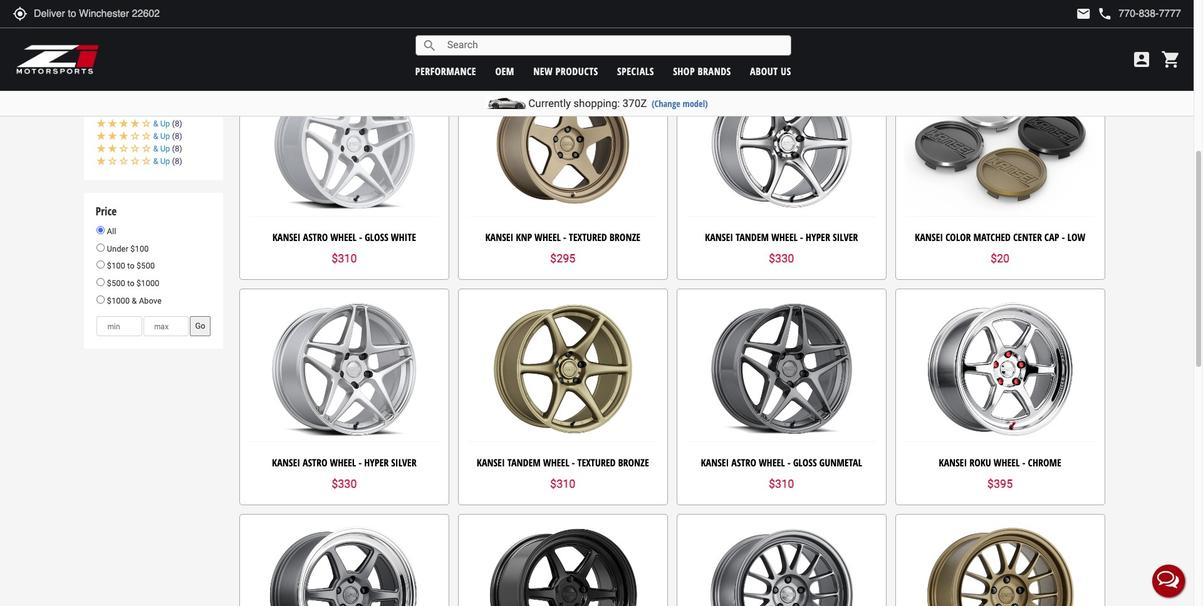 Task type: vqa. For each thing, say whether or not it's contained in the screenshot.
2nd & Up 8 from the bottom of the page
yes



Task type: describe. For each thing, give the bounding box(es) containing it.
search
[[422, 38, 437, 53]]

my_location
[[13, 6, 28, 21]]

new products
[[534, 64, 598, 78]]

$310 for kansei astro wheel - gloss gunmetal
[[769, 478, 795, 491]]

$330 for kansei tandem wheel - hyper silver
[[769, 252, 795, 265]]

mail link
[[1077, 6, 1092, 21]]

about us
[[750, 64, 792, 78]]

about
[[750, 64, 778, 78]]

kansei for kansei knp wheel - textured bronze
[[486, 231, 514, 244]]

performance
[[100, 28, 147, 38]]

kansei for kansei color matched center cap - low
[[915, 231, 943, 244]]

shopping:
[[574, 97, 620, 110]]

account_box
[[1132, 50, 1152, 70]]

under  $100
[[105, 244, 149, 254]]

go
[[195, 321, 205, 331]]

wheel for kansei astro wheel - gloss white
[[330, 231, 357, 244]]

brands
[[698, 64, 731, 78]]

hyper for kansei astro wheel - hyper silver
[[364, 456, 389, 470]]

3 8 from the top
[[175, 144, 179, 154]]

phone link
[[1098, 6, 1182, 21]]

model)
[[683, 98, 708, 110]]

kansei astro wheel - gloss white
[[273, 231, 416, 244]]

category performance parts 68
[[96, 7, 181, 38]]

kansei color matched center cap - low
[[915, 231, 1086, 244]]

currently
[[529, 97, 571, 110]]

kansei tandem wheel - textured bronze
[[477, 456, 649, 470]]

$20
[[991, 252, 1010, 265]]

- for kansei tandem wheel - hyper silver
[[800, 231, 804, 244]]

us
[[781, 64, 792, 78]]

- for kansei astro wheel - gloss gunmetal
[[788, 456, 791, 470]]

mail phone
[[1077, 6, 1113, 21]]

shopping_cart link
[[1159, 50, 1182, 70]]

astro for kansei astro wheel - gloss gunmetal
[[732, 456, 757, 470]]

gloss for gunmetal
[[793, 456, 817, 470]]

shop brands
[[673, 64, 731, 78]]

1 8 from the top
[[175, 119, 179, 129]]

wheel for kansei astro wheel - gloss gunmetal
[[759, 456, 785, 470]]

kansei astro wheel - hyper silver
[[272, 456, 417, 470]]

gloss for white
[[365, 231, 389, 244]]

$295
[[550, 252, 576, 265]]

1 horizontal spatial $500
[[137, 262, 155, 271]]

2 8 from the top
[[175, 132, 179, 141]]

wheel for kansei tandem wheel - textured bronze
[[543, 456, 570, 470]]

silver for kansei tandem wheel - hyper silver
[[833, 231, 858, 244]]

shop brands link
[[673, 64, 731, 78]]

category
[[96, 7, 134, 22]]

white
[[391, 231, 416, 244]]

bronze for kansei tandem wheel - textured bronze
[[618, 456, 649, 470]]

68
[[173, 29, 181, 38]]

textured for kansei knp wheel - textured bronze
[[569, 231, 607, 244]]

ratings
[[96, 97, 128, 112]]

oem link
[[496, 64, 515, 78]]

wheel for kansei knp wheel - textured bronze
[[535, 231, 561, 244]]

- for kansei astro wheel - gloss white
[[359, 231, 362, 244]]

kansei for kansei roku wheel - chrome
[[939, 456, 967, 470]]

new products link
[[534, 64, 598, 78]]

0 vertical spatial $330
[[769, 26, 795, 40]]

4 8 from the top
[[175, 157, 179, 166]]

- for kansei roku wheel - chrome
[[1023, 456, 1026, 470]]

- for kansei knp wheel - textured bronze
[[563, 231, 567, 244]]

2 up from the top
[[160, 132, 170, 141]]

all
[[105, 227, 116, 237]]

kansei tandem wheel - hyper silver
[[705, 231, 858, 244]]

above
[[139, 296, 162, 306]]

Search search field
[[437, 36, 791, 55]]

to for $500
[[127, 279, 135, 288]]

products
[[556, 64, 598, 78]]

color
[[946, 231, 971, 244]]

2 & up 8 from the top
[[153, 132, 179, 141]]

$310 for kansei astro wheel - gloss white
[[332, 252, 357, 265]]

shop
[[673, 64, 695, 78]]

to for $100
[[127, 262, 135, 271]]

knp
[[516, 231, 532, 244]]

3 up from the top
[[160, 144, 170, 154]]

currently shopping: 370z (change model)
[[529, 97, 708, 110]]

textured for kansei tandem wheel - textured bronze
[[578, 456, 616, 470]]



Task type: locate. For each thing, give the bounding box(es) containing it.
performance
[[415, 64, 477, 78]]

mail
[[1077, 6, 1092, 21]]

$1000 up the above
[[137, 279, 159, 288]]

performance link
[[415, 64, 477, 78]]

cap
[[1045, 231, 1060, 244]]

1 horizontal spatial $1000
[[137, 279, 159, 288]]

bronze for kansei knp wheel - textured bronze
[[610, 231, 641, 244]]

$330 down the kansei tandem wheel - hyper silver
[[769, 252, 795, 265]]

kansei for kansei tandem wheel - textured bronze
[[477, 456, 505, 470]]

$100 to $500
[[105, 262, 155, 271]]

0 horizontal spatial silver
[[391, 456, 417, 470]]

new
[[534, 64, 553, 78]]

1 vertical spatial hyper
[[364, 456, 389, 470]]

textured
[[569, 231, 607, 244], [578, 456, 616, 470]]

gloss left "gunmetal"
[[793, 456, 817, 470]]

&
[[153, 119, 158, 129], [153, 132, 158, 141], [153, 144, 158, 154], [153, 157, 158, 166], [132, 296, 137, 306]]

shopping_cart
[[1162, 50, 1182, 70]]

1 & up 8 from the top
[[153, 119, 179, 129]]

4 & up 8 from the top
[[153, 157, 179, 166]]

bronze
[[610, 231, 641, 244], [618, 456, 649, 470]]

8
[[175, 119, 179, 129], [175, 132, 179, 141], [175, 144, 179, 154], [175, 157, 179, 166]]

$330 down kansei astro wheel - hyper silver
[[332, 478, 357, 491]]

$395
[[988, 478, 1013, 491]]

1 horizontal spatial silver
[[833, 231, 858, 244]]

to up $500 to $1000
[[127, 262, 135, 271]]

$299
[[550, 26, 576, 40]]

chrome
[[1028, 456, 1062, 470]]

1 vertical spatial tandem
[[508, 456, 541, 470]]

specials
[[617, 64, 654, 78]]

$100 down under
[[107, 262, 125, 271]]

about us link
[[750, 64, 792, 78]]

kansei for kansei astro wheel - gloss gunmetal
[[701, 456, 729, 470]]

$310 for kansei tandem wheel - textured bronze
[[550, 478, 576, 491]]

kansei roku wheel - chrome
[[939, 456, 1062, 470]]

center
[[1014, 231, 1042, 244]]

silver for kansei astro wheel - hyper silver
[[391, 456, 417, 470]]

0 vertical spatial tandem
[[736, 231, 769, 244]]

None radio
[[97, 244, 105, 252], [97, 261, 105, 269], [97, 278, 105, 286], [97, 296, 105, 304], [97, 244, 105, 252], [97, 261, 105, 269], [97, 278, 105, 286], [97, 296, 105, 304]]

0 vertical spatial hyper
[[806, 231, 831, 244]]

astro for kansei astro wheel - gloss white
[[303, 231, 328, 244]]

hyper for kansei tandem wheel - hyper silver
[[806, 231, 831, 244]]

0 horizontal spatial $100
[[107, 262, 125, 271]]

kansei
[[273, 231, 301, 244], [486, 231, 514, 244], [705, 231, 733, 244], [915, 231, 943, 244], [272, 456, 300, 470], [477, 456, 505, 470], [701, 456, 729, 470], [939, 456, 967, 470]]

kansei knp wheel - textured bronze
[[486, 231, 641, 244]]

2 vertical spatial $330
[[332, 478, 357, 491]]

1 vertical spatial $100
[[107, 262, 125, 271]]

1 vertical spatial $500
[[107, 279, 125, 288]]

$310
[[988, 26, 1013, 40], [332, 252, 357, 265], [550, 478, 576, 491], [769, 478, 795, 491]]

1 horizontal spatial gloss
[[793, 456, 817, 470]]

$330
[[769, 26, 795, 40], [769, 252, 795, 265], [332, 478, 357, 491]]

max number field
[[144, 317, 189, 337]]

-
[[359, 231, 362, 244], [563, 231, 567, 244], [800, 231, 804, 244], [1062, 231, 1065, 244], [359, 456, 362, 470], [572, 456, 575, 470], [788, 456, 791, 470], [1023, 456, 1026, 470]]

1 vertical spatial bronze
[[618, 456, 649, 470]]

gloss
[[365, 231, 389, 244], [793, 456, 817, 470]]

to down $100 to $500
[[127, 279, 135, 288]]

None radio
[[97, 227, 105, 235]]

0 horizontal spatial tandem
[[508, 456, 541, 470]]

hyper
[[806, 231, 831, 244], [364, 456, 389, 470]]

1 vertical spatial $1000
[[107, 296, 130, 306]]

tandem for kansei tandem wheel - textured bronze
[[508, 456, 541, 470]]

min number field
[[97, 317, 142, 337]]

z1 motorsports logo image
[[16, 44, 100, 75]]

4 up from the top
[[160, 157, 170, 166]]

matched
[[974, 231, 1011, 244]]

0 horizontal spatial hyper
[[364, 456, 389, 470]]

specials link
[[617, 64, 654, 78]]

wheel for kansei tandem wheel - hyper silver
[[772, 231, 798, 244]]

kansei astro wheel - gloss gunmetal
[[701, 456, 863, 470]]

price
[[96, 203, 117, 218]]

0 vertical spatial textured
[[569, 231, 607, 244]]

0 vertical spatial silver
[[833, 231, 858, 244]]

1 vertical spatial textured
[[578, 456, 616, 470]]

gloss left white
[[365, 231, 389, 244]]

tandem for kansei tandem wheel - hyper silver
[[736, 231, 769, 244]]

1 to from the top
[[127, 262, 135, 271]]

0 vertical spatial to
[[127, 262, 135, 271]]

astro
[[303, 231, 328, 244], [303, 456, 328, 470], [732, 456, 757, 470]]

- for kansei tandem wheel - textured bronze
[[572, 456, 575, 470]]

$100 up $100 to $500
[[130, 244, 149, 254]]

go button
[[190, 317, 210, 337]]

astro for kansei astro wheel - hyper silver
[[303, 456, 328, 470]]

0 vertical spatial $100
[[130, 244, 149, 254]]

silver
[[833, 231, 858, 244], [391, 456, 417, 470]]

1 horizontal spatial tandem
[[736, 231, 769, 244]]

0 horizontal spatial $1000
[[107, 296, 130, 306]]

to
[[127, 262, 135, 271], [127, 279, 135, 288]]

0 vertical spatial bronze
[[610, 231, 641, 244]]

1 vertical spatial to
[[127, 279, 135, 288]]

low
[[1068, 231, 1086, 244]]

gunmetal
[[820, 456, 863, 470]]

$100
[[130, 244, 149, 254], [107, 262, 125, 271]]

kansei for kansei astro wheel - gloss white
[[273, 231, 301, 244]]

$330 for kansei astro wheel - hyper silver
[[332, 478, 357, 491]]

wheel
[[330, 231, 357, 244], [535, 231, 561, 244], [772, 231, 798, 244], [330, 456, 356, 470], [543, 456, 570, 470], [759, 456, 785, 470], [994, 456, 1020, 470]]

roku
[[970, 456, 992, 470]]

$500
[[137, 262, 155, 271], [107, 279, 125, 288]]

0 vertical spatial $500
[[137, 262, 155, 271]]

$25
[[335, 26, 354, 40]]

370z
[[623, 97, 647, 110]]

(change
[[652, 98, 681, 110]]

kansei for kansei tandem wheel - hyper silver
[[705, 231, 733, 244]]

$500 up $500 to $1000
[[137, 262, 155, 271]]

0 horizontal spatial gloss
[[365, 231, 389, 244]]

0 vertical spatial gloss
[[365, 231, 389, 244]]

wheel for kansei roku wheel - chrome
[[994, 456, 1020, 470]]

$1000 down $500 to $1000
[[107, 296, 130, 306]]

1 vertical spatial silver
[[391, 456, 417, 470]]

$330 up us
[[769, 26, 795, 40]]

$500 to $1000
[[105, 279, 159, 288]]

1 up from the top
[[160, 119, 170, 129]]

account_box link
[[1129, 50, 1155, 70]]

3 & up 8 from the top
[[153, 144, 179, 154]]

tandem
[[736, 231, 769, 244], [508, 456, 541, 470]]

0 vertical spatial $1000
[[137, 279, 159, 288]]

under
[[107, 244, 128, 254]]

parts
[[149, 28, 168, 38]]

1 horizontal spatial hyper
[[806, 231, 831, 244]]

wheel for kansei astro wheel - hyper silver
[[330, 456, 356, 470]]

1 vertical spatial $330
[[769, 252, 795, 265]]

(change model) link
[[652, 98, 708, 110]]

1 vertical spatial gloss
[[793, 456, 817, 470]]

$1000 & above
[[105, 296, 162, 306]]

oem
[[496, 64, 515, 78]]

$500 down $100 to $500
[[107, 279, 125, 288]]

$1000
[[137, 279, 159, 288], [107, 296, 130, 306]]

0 horizontal spatial $500
[[107, 279, 125, 288]]

- for kansei astro wheel - hyper silver
[[359, 456, 362, 470]]

2 to from the top
[[127, 279, 135, 288]]

kansei for kansei astro wheel - hyper silver
[[272, 456, 300, 470]]

phone
[[1098, 6, 1113, 21]]

up
[[160, 119, 170, 129], [160, 132, 170, 141], [160, 144, 170, 154], [160, 157, 170, 166]]

1 horizontal spatial $100
[[130, 244, 149, 254]]

& up 8
[[153, 119, 179, 129], [153, 132, 179, 141], [153, 144, 179, 154], [153, 157, 179, 166]]



